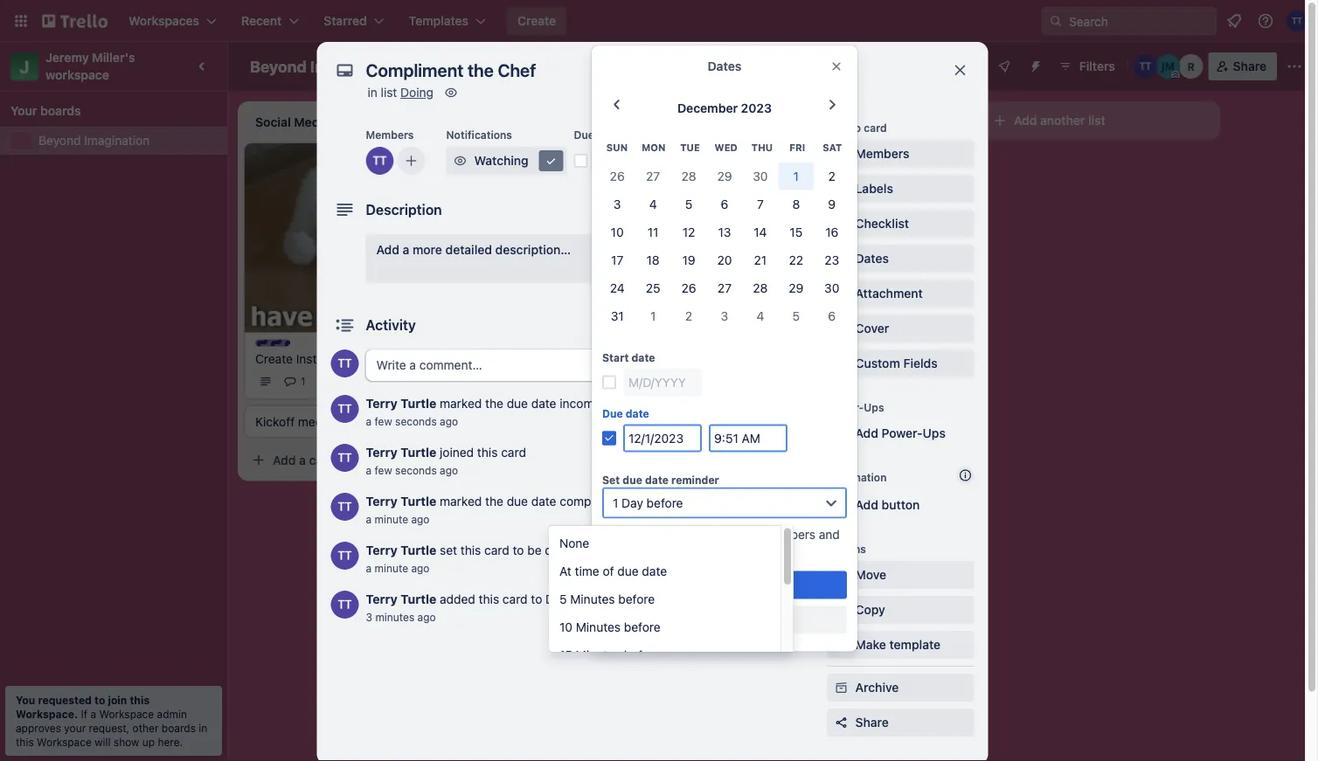Task type: describe. For each thing, give the bounding box(es) containing it.
seconds inside terry turtle joined this card a few seconds ago
[[395, 464, 437, 477]]

to inside terry turtle set this card to be due dec 1 at 9:51 am a minute ago
[[513, 544, 524, 558]]

custom
[[856, 356, 901, 371]]

members inside members link
[[856, 146, 910, 161]]

add a card button for create from template… icon
[[742, 152, 938, 180]]

0 vertical spatial 28
[[682, 169, 697, 183]]

attachment button
[[828, 280, 975, 308]]

0 vertical spatial 3 button
[[600, 190, 636, 218]]

button
[[882, 498, 920, 512]]

dec inside terry turtle set this card to be due dec 1 at 9:51 am a minute ago
[[570, 544, 592, 558]]

add up sat
[[828, 122, 848, 134]]

board
[[504, 59, 538, 73]]

hide details link
[[721, 311, 812, 339]]

5 minutes before
[[560, 592, 655, 606]]

workspace.
[[16, 708, 78, 721]]

notifications
[[446, 129, 512, 141]]

Add time text field
[[709, 424, 788, 452]]

compliment the chef
[[504, 201, 624, 215]]

search image
[[1049, 14, 1063, 28]]

to inside you requested to join this workspace.
[[94, 694, 105, 707]]

few inside terry turtle joined this card a few seconds ago
[[375, 464, 392, 477]]

2 horizontal spatial add a card
[[770, 159, 832, 173]]

your boards with 1 items element
[[10, 101, 208, 122]]

1 vertical spatial 2
[[686, 309, 693, 323]]

create for create instagram
[[255, 351, 293, 366]]

activity
[[366, 317, 416, 334]]

due right set
[[623, 474, 643, 487]]

0 vertical spatial 2 button
[[814, 162, 850, 190]]

meeting
[[298, 414, 344, 429]]

thinking link
[[504, 161, 707, 178]]

thinking
[[504, 162, 552, 177]]

1 horizontal spatial 6 button
[[814, 302, 850, 330]]

2 m/d/yyyy text field from the top
[[624, 424, 702, 452]]

card down meeting
[[309, 453, 335, 467]]

1 down the create instagram
[[301, 376, 306, 388]]

0 vertical spatial list
[[381, 85, 397, 100]]

30 for the rightmost 30 button
[[825, 281, 840, 295]]

10 button
[[600, 218, 636, 246]]

cover link
[[828, 315, 975, 343]]

minutes for 15
[[576, 648, 621, 662]]

your
[[10, 104, 37, 118]]

reminder
[[672, 474, 720, 487]]

add button button
[[828, 491, 975, 519]]

0 horizontal spatial 5
[[560, 592, 567, 606]]

here.
[[158, 736, 183, 749]]

if a workspace admin approves your request, other boards in this workspace will show up here.
[[16, 708, 208, 749]]

15 for 15 minutes before
[[560, 648, 573, 662]]

marked for marked the due date complete
[[440, 495, 482, 509]]

set due date reminder
[[603, 474, 720, 487]]

reminders will be sent to all members and watchers of this card.
[[603, 527, 840, 559]]

share for the bottommost share button
[[856, 716, 889, 730]]

minute inside terry turtle marked the due date complete a minute ago
[[375, 513, 408, 526]]

1 down the fri
[[794, 169, 799, 183]]

custom fields button
[[828, 355, 975, 373]]

dates inside button
[[856, 251, 889, 266]]

sm image left mark due date as complete option
[[543, 152, 560, 170]]

0 horizontal spatial 28 button
[[671, 162, 707, 190]]

30 for 30 button to the left
[[753, 169, 768, 183]]

color: purple, title: none image
[[255, 340, 290, 347]]

1 vertical spatial 3 button
[[707, 302, 743, 330]]

add power-ups
[[856, 426, 946, 441]]

imagination inside text field
[[310, 57, 399, 76]]

card up members link
[[864, 122, 887, 134]]

at time of due date
[[560, 564, 667, 578]]

1 vertical spatial 4
[[757, 309, 765, 323]]

17 button
[[600, 246, 636, 274]]

members link
[[828, 140, 975, 168]]

0 vertical spatial members
[[366, 129, 414, 141]]

workspace
[[45, 68, 109, 82]]

1 vertical spatial 28 button
[[743, 274, 779, 302]]

date up sun
[[597, 129, 620, 141]]

incomplete
[[560, 397, 623, 411]]

0 horizontal spatial 1 button
[[636, 302, 671, 330]]

card inside terry turtle added this card to doing 3 minutes ago
[[503, 593, 528, 607]]

compliment
[[504, 201, 572, 215]]

add down the fri
[[770, 159, 793, 173]]

dec 1
[[525, 225, 552, 237]]

fields
[[904, 356, 938, 371]]

terry turtle (terryturtle) image right open information menu icon
[[1287, 10, 1308, 31]]

1 horizontal spatial workspace
[[99, 708, 154, 721]]

this inside terry turtle added this card to doing 3 minutes ago
[[479, 593, 500, 607]]

3 inside terry turtle added this card to doing 3 minutes ago
[[366, 611, 373, 624]]

23
[[825, 253, 840, 267]]

none
[[560, 536, 590, 550]]

Dec 1 checkbox
[[504, 220, 557, 241]]

0 vertical spatial 29 button
[[707, 162, 743, 190]]

create from template… image
[[945, 159, 959, 173]]

1 horizontal spatial 4 button
[[743, 302, 779, 330]]

date down watchers
[[642, 564, 667, 578]]

0 horizontal spatial 4
[[650, 197, 657, 211]]

dec 1 at 9:51 am button
[[592, 147, 727, 175]]

1 vertical spatial beyond imagination
[[38, 133, 150, 148]]

this inside terry turtle set this card to be due dec 1 at 9:51 am a minute ago
[[461, 544, 481, 558]]

21 button
[[743, 246, 779, 274]]

a minute ago link for set this card to be due dec 1 at 9:51 am
[[366, 562, 430, 575]]

1 down 25 button
[[651, 309, 656, 323]]

date right incomplete
[[626, 408, 650, 420]]

9:51 inside terry turtle set this card to be due dec 1 at 9:51 am a minute ago
[[619, 544, 643, 558]]

up
[[142, 736, 155, 749]]

date up 1 day before
[[645, 474, 669, 487]]

rubyanndersson (rubyanndersson) image
[[1179, 54, 1204, 79]]

terry for marked the due date incomplete
[[366, 397, 398, 411]]

other
[[133, 722, 159, 735]]

join
[[108, 694, 127, 707]]

add down kickoff
[[273, 453, 296, 467]]

watching
[[474, 153, 529, 168]]

1 vertical spatial 29
[[789, 281, 804, 295]]

0 vertical spatial the
[[575, 201, 593, 215]]

22 button
[[779, 246, 814, 274]]

1 vertical spatial 27 button
[[707, 274, 743, 302]]

seconds inside terry turtle marked the due date incomplete a few seconds ago
[[395, 415, 437, 428]]

0 vertical spatial 2
[[829, 169, 836, 183]]

add a card button for create from template… image to the top
[[493, 257, 689, 285]]

1 inside option
[[547, 225, 552, 237]]

14 button
[[743, 218, 779, 246]]

dec 1 at 9:51 am
[[602, 153, 699, 168]]

0 vertical spatial 27 button
[[636, 162, 671, 190]]

sm image for make template
[[833, 637, 850, 654]]

share for the right share button
[[1234, 59, 1267, 73]]

r
[[1188, 60, 1195, 73]]

before for 15 minutes before
[[624, 648, 661, 662]]

terry turtle marked the due date incomplete a few seconds ago
[[366, 397, 623, 428]]

be inside terry turtle set this card to be due dec 1 at 9:51 am a minute ago
[[528, 544, 542, 558]]

turtle for set this card to be due dec 1 at 9:51 am
[[401, 544, 437, 558]]

detailed
[[446, 243, 492, 257]]

due inside terry turtle set this card to be due dec 1 at 9:51 am a minute ago
[[545, 544, 566, 558]]

1 left day
[[613, 496, 619, 510]]

be inside the reminders will be sent to all members and watchers of this card.
[[687, 527, 702, 542]]

minutes for 5
[[570, 592, 615, 606]]

marked for marked the due date incomplete
[[440, 397, 482, 411]]

thoughts thinking
[[504, 151, 569, 177]]

terry for added this card to doing
[[366, 593, 398, 607]]

1 horizontal spatial 28
[[753, 281, 768, 295]]

1 vertical spatial create from template… image
[[448, 453, 462, 467]]

sm image for archive
[[833, 680, 850, 697]]

1 vertical spatial add a card
[[521, 264, 583, 278]]

0 horizontal spatial workspace
[[37, 736, 92, 749]]

ago inside terry turtle added this card to doing 3 minutes ago
[[418, 611, 436, 624]]

31 button
[[600, 302, 636, 330]]

members
[[763, 527, 816, 542]]

8
[[793, 197, 800, 211]]

1 vertical spatial 5
[[793, 309, 800, 323]]

7
[[757, 197, 764, 211]]

watchers
[[603, 545, 654, 559]]

7 button
[[743, 190, 779, 218]]

1 vertical spatial due
[[603, 408, 623, 420]]

9:51 inside button
[[652, 153, 677, 168]]

add power-ups link
[[828, 420, 975, 448]]

turtle for joined this card
[[401, 446, 437, 460]]

date right start
[[632, 352, 656, 364]]

card down description…
[[558, 264, 583, 278]]

Board name text field
[[241, 52, 408, 80]]

due inside terry turtle marked the due date complete a minute ago
[[507, 495, 528, 509]]

sm image for members
[[833, 145, 850, 163]]

ups inside "link"
[[923, 426, 946, 441]]

due down watchers
[[618, 564, 639, 578]]

21
[[754, 253, 767, 267]]

0 horizontal spatial 2 button
[[671, 302, 707, 330]]

1 vertical spatial of
[[603, 564, 614, 578]]

the for marked the due date incomplete
[[485, 397, 504, 411]]

0 horizontal spatial 26 button
[[600, 162, 636, 190]]

the for marked the due date complete
[[485, 495, 504, 509]]

sm image for checklist
[[833, 215, 850, 233]]

19
[[683, 253, 696, 267]]

0 vertical spatial 4 button
[[636, 190, 671, 218]]

0 horizontal spatial 26
[[610, 169, 625, 183]]

description…
[[496, 243, 571, 257]]

18
[[647, 253, 660, 267]]

0 notifications image
[[1224, 10, 1245, 31]]

filters
[[1080, 59, 1116, 73]]

1 horizontal spatial share button
[[1209, 52, 1278, 80]]

0 horizontal spatial 30 button
[[743, 162, 779, 190]]

attachment
[[856, 286, 923, 301]]

20 button
[[707, 246, 743, 274]]

add a card button for create from template… image to the bottom
[[245, 446, 441, 474]]

to up members link
[[851, 122, 862, 134]]

0 horizontal spatial 27
[[646, 169, 660, 183]]

back to home image
[[42, 7, 108, 35]]

add down description…
[[521, 264, 544, 278]]

1 down the instagram
[[335, 376, 340, 388]]

2023
[[741, 101, 772, 115]]

0 vertical spatial create from template… image
[[696, 264, 710, 278]]

terry turtle joined this card a few seconds ago
[[366, 446, 526, 477]]

1 vertical spatial share button
[[828, 709, 975, 737]]

0 horizontal spatial ups
[[864, 401, 885, 414]]

6 for 6 button to the right
[[829, 309, 836, 323]]

0 vertical spatial due date
[[574, 129, 620, 141]]

approves
[[16, 722, 61, 735]]

15 button
[[779, 218, 814, 246]]

set
[[440, 544, 457, 558]]

1 horizontal spatial 26 button
[[671, 274, 707, 302]]

0 horizontal spatial beyond
[[38, 133, 81, 148]]

workspace visible image
[[450, 59, 464, 73]]

dec for dec 1
[[525, 225, 544, 237]]

card.
[[696, 545, 724, 559]]

customize views image
[[558, 58, 575, 75]]

your boards
[[10, 104, 81, 118]]

show
[[114, 736, 139, 749]]

terry turtle set this card to be due dec 1 at 9:51 am a minute ago
[[366, 544, 665, 575]]

minutes
[[376, 611, 415, 624]]

10 minutes before
[[560, 620, 661, 634]]

ago inside terry turtle marked the due date complete a minute ago
[[411, 513, 430, 526]]

terry turtle (terryturtle) image down 'create instagram' link
[[331, 395, 359, 423]]

this inside if a workspace admin approves your request, other boards in this workspace will show up here.
[[16, 736, 34, 749]]

a inside if a workspace admin approves your request, other boards in this workspace will show up here.
[[90, 708, 96, 721]]

0 vertical spatial due
[[574, 129, 595, 141]]

custom fields
[[856, 356, 938, 371]]

a inside terry turtle marked the due date incomplete a few seconds ago
[[366, 415, 372, 428]]

1 vertical spatial due date
[[603, 408, 650, 420]]

board link
[[474, 52, 549, 80]]

close popover image
[[830, 59, 844, 73]]

thoughts
[[521, 151, 569, 164]]

0 horizontal spatial 5 button
[[671, 190, 707, 218]]

a inside terry turtle marked the due date complete a minute ago
[[366, 513, 372, 526]]

due inside terry turtle marked the due date incomplete a few seconds ago
[[507, 397, 528, 411]]

0 vertical spatial sm image
[[443, 84, 460, 101]]

hide details
[[732, 318, 802, 332]]

0 vertical spatial 3
[[614, 197, 621, 211]]

reminders
[[603, 527, 662, 542]]

9
[[829, 197, 836, 211]]

a inside terry turtle joined this card a few seconds ago
[[366, 464, 372, 477]]

15 for 15
[[790, 225, 803, 239]]

0 horizontal spatial power-
[[828, 401, 864, 414]]

chef
[[597, 201, 624, 215]]

at inside button
[[637, 153, 648, 168]]



Task type: locate. For each thing, give the bounding box(es) containing it.
Write a comment text field
[[366, 350, 814, 381]]

ago inside terry turtle set this card to be due dec 1 at 9:51 am a minute ago
[[411, 562, 430, 575]]

terry turtle (terryturtle) image left minutes
[[331, 591, 359, 619]]

1 vertical spatial ups
[[923, 426, 946, 441]]

6 for left 6 button
[[721, 197, 729, 211]]

sm image inside labels link
[[833, 180, 850, 198]]

5 button
[[671, 190, 707, 218], [779, 302, 814, 330]]

seconds
[[395, 415, 437, 428], [395, 464, 437, 477]]

0 vertical spatial 26
[[610, 169, 625, 183]]

sm image down notifications
[[452, 152, 469, 170]]

turtle for added this card to doing
[[401, 593, 437, 607]]

few inside terry turtle marked the due date incomplete a few seconds ago
[[375, 415, 392, 428]]

terry for set this card to be due dec 1 at 9:51 am
[[366, 544, 398, 558]]

the inside terry turtle marked the due date incomplete a few seconds ago
[[485, 397, 504, 411]]

Search field
[[1063, 8, 1216, 34]]

at
[[560, 564, 572, 578]]

seconds down 'kickoff meeting' link
[[395, 464, 437, 477]]

0 vertical spatial doing
[[401, 85, 434, 100]]

1 up description…
[[547, 225, 552, 237]]

25
[[646, 281, 661, 295]]

1 horizontal spatial boards
[[162, 722, 196, 735]]

1 horizontal spatial 5 button
[[779, 302, 814, 330]]

this inside terry turtle joined this card a few seconds ago
[[477, 446, 498, 460]]

doing
[[401, 85, 434, 100], [546, 593, 579, 607]]

beyond imagination
[[250, 57, 399, 76], [38, 133, 150, 148]]

before for 1 day before
[[647, 496, 683, 510]]

turtle inside terry turtle joined this card a few seconds ago
[[401, 446, 437, 460]]

1 horizontal spatial will
[[666, 527, 684, 542]]

0 vertical spatial 5 button
[[671, 190, 707, 218]]

6 left the cover
[[829, 309, 836, 323]]

0 vertical spatial 4
[[650, 197, 657, 211]]

1 horizontal spatial 10
[[611, 225, 624, 239]]

Mark due date as complete checkbox
[[574, 154, 588, 168]]

2 horizontal spatial 3
[[721, 309, 729, 323]]

5 turtle from the top
[[401, 593, 437, 607]]

move
[[856, 568, 887, 582]]

0 vertical spatial 5
[[685, 197, 693, 211]]

0 vertical spatial share button
[[1209, 52, 1278, 80]]

create inside 'button'
[[518, 14, 556, 28]]

30 button up 7
[[743, 162, 779, 190]]

1 horizontal spatial 6
[[829, 309, 836, 323]]

add
[[1014, 113, 1038, 128], [828, 122, 848, 134], [770, 159, 793, 173], [376, 243, 400, 257], [521, 264, 544, 278], [856, 426, 879, 441], [273, 453, 296, 467], [856, 498, 879, 512]]

30 down thu
[[753, 169, 768, 183]]

to inside the reminders will be sent to all members and watchers of this card.
[[733, 527, 744, 542]]

this right set
[[461, 544, 481, 558]]

28 button
[[671, 162, 707, 190], [743, 274, 779, 302]]

1 horizontal spatial 2
[[829, 169, 836, 183]]

the up terry turtle set this card to be due dec 1 at 9:51 am a minute ago
[[485, 495, 504, 509]]

add inside button
[[1014, 113, 1038, 128]]

1 vertical spatial a minute ago link
[[366, 562, 430, 575]]

create for create
[[518, 14, 556, 28]]

dates down checklist
[[856, 251, 889, 266]]

watching button
[[446, 147, 567, 175]]

2 marked from the top
[[440, 495, 482, 509]]

create
[[518, 14, 556, 28], [255, 351, 293, 366]]

checklist link
[[828, 210, 975, 238]]

2 horizontal spatial dec
[[602, 153, 625, 168]]

this
[[477, 446, 498, 460], [461, 544, 481, 558], [672, 545, 693, 559], [479, 593, 500, 607], [130, 694, 150, 707], [16, 736, 34, 749]]

dec inside dec 1 option
[[525, 225, 544, 237]]

26 down sun
[[610, 169, 625, 183]]

1 horizontal spatial 30 button
[[814, 274, 850, 302]]

sm image for move
[[833, 567, 850, 584]]

terry turtle (terryturtle) image
[[1134, 54, 1159, 79], [366, 147, 394, 175], [689, 220, 710, 241], [331, 350, 359, 378], [331, 444, 359, 472], [331, 493, 359, 521], [331, 542, 359, 570]]

automation image
[[1022, 52, 1047, 77]]

0 horizontal spatial 3
[[366, 611, 373, 624]]

dec inside dec 1 at 9:51 am button
[[602, 153, 625, 168]]

will down 1 day before
[[666, 527, 684, 542]]

workspace down your
[[37, 736, 92, 749]]

1 inside terry turtle set this card to be due dec 1 at 9:51 am a minute ago
[[595, 544, 601, 558]]

add a card button
[[742, 152, 938, 180], [493, 257, 689, 285], [245, 446, 441, 474]]

power ups image
[[998, 59, 1012, 73]]

at inside terry turtle set this card to be due dec 1 at 9:51 am a minute ago
[[604, 544, 615, 558]]

turtle inside terry turtle marked the due date incomplete a few seconds ago
[[401, 397, 437, 411]]

3 up 10 button
[[614, 197, 621, 211]]

2 vertical spatial minutes
[[576, 648, 621, 662]]

in left doing link
[[368, 85, 378, 100]]

terry for marked the due date complete
[[366, 495, 398, 509]]

0 horizontal spatial doing
[[401, 85, 434, 100]]

sm image for labels
[[833, 180, 850, 198]]

turtle for marked the due date complete
[[401, 495, 437, 509]]

0 horizontal spatial will
[[95, 736, 111, 749]]

1 vertical spatial 15
[[560, 648, 573, 662]]

make template link
[[828, 631, 975, 659]]

to down terry turtle marked the due date complete a minute ago
[[513, 544, 524, 558]]

create up board
[[518, 14, 556, 28]]

last month image
[[607, 94, 628, 115]]

sm image inside cover link
[[833, 320, 850, 338]]

0 horizontal spatial imagination
[[84, 133, 150, 148]]

this right added
[[479, 593, 500, 607]]

1 horizontal spatial 28 button
[[743, 274, 779, 302]]

am inside button
[[680, 153, 699, 168]]

marked inside terry turtle marked the due date incomplete a few seconds ago
[[440, 397, 482, 411]]

to inside terry turtle added this card to doing 3 minutes ago
[[531, 593, 543, 607]]

sm image
[[443, 84, 460, 101], [833, 145, 850, 163], [833, 680, 850, 697]]

a minute ago link for marked the due date complete
[[366, 513, 430, 526]]

add inside button
[[856, 498, 879, 512]]

ago right minutes
[[418, 611, 436, 624]]

to left all
[[733, 527, 744, 542]]

actions
[[828, 543, 867, 555]]

am inside terry turtle set this card to be due dec 1 at 9:51 am a minute ago
[[646, 544, 665, 558]]

minutes
[[570, 592, 615, 606], [576, 620, 621, 634], [576, 648, 621, 662]]

0 vertical spatial beyond
[[250, 57, 307, 76]]

make
[[856, 638, 887, 652]]

minute
[[375, 513, 408, 526], [375, 562, 408, 575]]

sm image down 'actions'
[[833, 567, 850, 584]]

M/D/YYYY text field
[[624, 368, 702, 396], [624, 424, 702, 452]]

the left chef
[[575, 201, 593, 215]]

in list doing
[[368, 85, 434, 100]]

share button
[[1209, 52, 1278, 80], [828, 709, 975, 737]]

0 vertical spatial imagination
[[310, 57, 399, 76]]

2 turtle from the top
[[401, 446, 437, 460]]

0 horizontal spatial 9:51
[[619, 544, 643, 558]]

turtle inside terry turtle added this card to doing 3 minutes ago
[[401, 593, 437, 607]]

before for 10 minutes before
[[624, 620, 661, 634]]

0 vertical spatial of
[[657, 545, 669, 559]]

members
[[366, 129, 414, 141], [856, 146, 910, 161]]

15 inside button
[[790, 225, 803, 239]]

1 vertical spatial imagination
[[84, 133, 150, 148]]

power- inside "link"
[[882, 426, 923, 441]]

date inside terry turtle marked the due date incomplete a few seconds ago
[[532, 397, 557, 411]]

0 vertical spatial workspace
[[99, 708, 154, 721]]

ago up 3 minutes ago link
[[411, 562, 430, 575]]

requested
[[38, 694, 92, 707]]

sm image
[[452, 152, 469, 170], [543, 152, 560, 170], [833, 180, 850, 198], [833, 215, 850, 233], [833, 320, 850, 338], [833, 567, 850, 584], [833, 602, 850, 619], [833, 637, 850, 654]]

thu
[[752, 142, 773, 154]]

0 horizontal spatial 30
[[753, 169, 768, 183]]

this left the card.
[[672, 545, 693, 559]]

color: bold red, title: "thoughts" element
[[504, 150, 569, 164]]

minute down terry turtle joined this card a few seconds ago
[[375, 513, 408, 526]]

1 vertical spatial 29 button
[[779, 274, 814, 302]]

sm image left archive
[[833, 680, 850, 697]]

2 button up 9
[[814, 162, 850, 190]]

before up the "15 minutes before"
[[624, 620, 661, 634]]

0 vertical spatial a minute ago link
[[366, 513, 430, 526]]

terry turtle (terryturtle) image up terry turtle marked the due date incomplete a few seconds ago
[[441, 371, 462, 392]]

add inside "link"
[[856, 426, 879, 441]]

1 horizontal spatial create
[[518, 14, 556, 28]]

29 button down wed
[[707, 162, 743, 190]]

1 horizontal spatial am
[[680, 153, 699, 168]]

ups down fields
[[923, 426, 946, 441]]

add a card down description…
[[521, 264, 583, 278]]

1 vertical spatial seconds
[[395, 464, 437, 477]]

9:51 left tue in the top of the page
[[652, 153, 677, 168]]

0 horizontal spatial dec
[[525, 225, 544, 237]]

minutes down time
[[570, 592, 615, 606]]

2 a few seconds ago link from the top
[[366, 464, 458, 477]]

add button
[[856, 498, 920, 512]]

1 vertical spatial 4 button
[[743, 302, 779, 330]]

3 turtle from the top
[[401, 495, 437, 509]]

a inside terry turtle set this card to be due dec 1 at 9:51 am a minute ago
[[366, 562, 372, 575]]

13 button
[[707, 218, 743, 246]]

at up at time of due date
[[604, 544, 615, 558]]

24
[[610, 281, 625, 295]]

0 horizontal spatial boards
[[40, 104, 81, 118]]

6 button
[[707, 190, 743, 218], [814, 302, 850, 330]]

make template
[[856, 638, 941, 652]]

1 vertical spatial minutes
[[576, 620, 621, 634]]

0 horizontal spatial of
[[603, 564, 614, 578]]

3 button
[[600, 190, 636, 218], [707, 302, 743, 330]]

12
[[683, 225, 696, 239]]

star or unstar board image
[[418, 59, 432, 73]]

dates up december 2023 on the top of page
[[708, 59, 742, 73]]

1 vertical spatial 5 button
[[779, 302, 814, 330]]

this inside the reminders will be sent to all members and watchers of this card.
[[672, 545, 693, 559]]

add members to card image
[[404, 152, 418, 170]]

all
[[747, 527, 760, 542]]

0 horizontal spatial 10
[[560, 620, 573, 634]]

1 terry from the top
[[366, 397, 398, 411]]

2 vertical spatial 5
[[560, 592, 567, 606]]

6
[[721, 197, 729, 211], [829, 309, 836, 323]]

1 horizontal spatial 26
[[682, 281, 697, 295]]

1 a few seconds ago link from the top
[[366, 415, 458, 428]]

terry turtle marked the due date complete a minute ago
[[366, 495, 613, 526]]

30 button
[[743, 162, 779, 190], [814, 274, 850, 302]]

card inside terry turtle set this card to be due dec 1 at 9:51 am a minute ago
[[485, 544, 510, 558]]

december 2023
[[678, 101, 772, 115]]

27 button down 20
[[707, 274, 743, 302]]

in inside if a workspace admin approves your request, other boards in this workspace will show up here.
[[199, 722, 208, 735]]

kickoff
[[255, 414, 295, 429]]

doing inside terry turtle added this card to doing 3 minutes ago
[[546, 593, 579, 607]]

before down set due date reminder
[[647, 496, 683, 510]]

1 horizontal spatial 27 button
[[707, 274, 743, 302]]

4 up 11
[[650, 197, 657, 211]]

1 turtle from the top
[[401, 397, 437, 411]]

5 down the at
[[560, 592, 567, 606]]

sm image inside copy link
[[833, 602, 850, 619]]

labels
[[856, 181, 894, 196]]

2 seconds from the top
[[395, 464, 437, 477]]

kickoff meeting link
[[255, 413, 458, 431]]

2 a minute ago link from the top
[[366, 562, 430, 575]]

15
[[790, 225, 803, 239], [560, 648, 573, 662]]

a few seconds ago link for marked the due date incomplete
[[366, 415, 458, 428]]

1 horizontal spatial in
[[368, 85, 378, 100]]

1 marked from the top
[[440, 397, 482, 411]]

0 vertical spatial at
[[637, 153, 648, 168]]

sm image inside checklist link
[[833, 215, 850, 233]]

be left none
[[528, 544, 542, 558]]

5
[[685, 197, 693, 211], [793, 309, 800, 323], [560, 592, 567, 606]]

open information menu image
[[1258, 12, 1275, 30]]

1 button down 25
[[636, 302, 671, 330]]

turtle for marked the due date incomplete
[[401, 397, 437, 411]]

0 horizontal spatial be
[[528, 544, 542, 558]]

turtle up terry turtle joined this card a few seconds ago
[[401, 397, 437, 411]]

jeremy
[[45, 50, 89, 65]]

will inside if a workspace admin approves your request, other boards in this workspace will show up here.
[[95, 736, 111, 749]]

1 horizontal spatial 3
[[614, 197, 621, 211]]

1 few from the top
[[375, 415, 392, 428]]

0 vertical spatial 27
[[646, 169, 660, 183]]

2 vertical spatial the
[[485, 495, 504, 509]]

mon
[[642, 142, 666, 154]]

m/d/yyyy text field up set due date reminder
[[624, 424, 702, 452]]

0 vertical spatial create
[[518, 14, 556, 28]]

next month image
[[822, 94, 843, 115]]

1 horizontal spatial share
[[1234, 59, 1267, 73]]

ago down terry turtle joined this card a few seconds ago
[[411, 513, 430, 526]]

this inside you requested to join this workspace.
[[130, 694, 150, 707]]

terry for joined this card
[[366, 446, 398, 460]]

1 horizontal spatial power-
[[882, 426, 923, 441]]

terry inside terry turtle joined this card a few seconds ago
[[366, 446, 398, 460]]

sm image inside members link
[[833, 145, 850, 163]]

ago inside terry turtle marked the due date incomplete a few seconds ago
[[440, 415, 458, 428]]

list right another
[[1089, 113, 1106, 128]]

17
[[611, 253, 624, 267]]

day
[[622, 496, 644, 510]]

dec for dec 1 at 9:51 am
[[602, 153, 625, 168]]

description
[[366, 202, 442, 218]]

terry inside terry turtle added this card to doing 3 minutes ago
[[366, 593, 398, 607]]

marked inside terry turtle marked the due date complete a minute ago
[[440, 495, 482, 509]]

3
[[614, 197, 621, 211], [721, 309, 729, 323], [366, 611, 373, 624]]

few
[[375, 415, 392, 428], [375, 464, 392, 477]]

power-
[[828, 401, 864, 414], [882, 426, 923, 441]]

r button
[[1179, 54, 1204, 79]]

27 button
[[636, 162, 671, 190], [707, 274, 743, 302]]

a few seconds ago link down 'joined'
[[366, 464, 458, 477]]

boards inside if a workspace admin approves your request, other boards in this workspace will show up here.
[[162, 722, 196, 735]]

due up terry turtle set this card to be due dec 1 at 9:51 am a minute ago
[[507, 495, 528, 509]]

0 horizontal spatial dates
[[708, 59, 742, 73]]

dec up description…
[[525, 225, 544, 237]]

beyond inside text field
[[250, 57, 307, 76]]

1 horizontal spatial 9:51
[[652, 153, 677, 168]]

list left doing link
[[381, 85, 397, 100]]

6 button up 13
[[707, 190, 743, 218]]

10 for 10 minutes before
[[560, 620, 573, 634]]

a few seconds ago link
[[366, 415, 458, 428], [366, 464, 458, 477]]

terry up 'kickoff meeting' link
[[366, 397, 398, 411]]

start date
[[603, 352, 656, 364]]

11 button
[[636, 218, 671, 246]]

1 inside button
[[628, 153, 634, 168]]

1 minute from the top
[[375, 513, 408, 526]]

6 button left the cover
[[814, 302, 850, 330]]

2 button down 19 button
[[671, 302, 707, 330]]

sm image left make on the bottom of page
[[833, 637, 850, 654]]

5 terry from the top
[[366, 593, 398, 607]]

4 turtle from the top
[[401, 544, 437, 558]]

compliment the chef link
[[504, 199, 707, 217]]

instagram
[[296, 351, 353, 366]]

add down automation
[[856, 498, 879, 512]]

power- down custom
[[828, 401, 864, 414]]

0 vertical spatial 9:51
[[652, 153, 677, 168]]

4 terry from the top
[[366, 544, 398, 558]]

3 minutes ago link
[[366, 611, 436, 624]]

ups up the add power-ups
[[864, 401, 885, 414]]

0 vertical spatial 30 button
[[743, 162, 779, 190]]

filters button
[[1054, 52, 1121, 80]]

this right 'join' on the left bottom of the page
[[130, 694, 150, 707]]

imagination down your boards with 1 items element at the top left
[[84, 133, 150, 148]]

29
[[718, 169, 732, 183], [789, 281, 804, 295]]

1 vertical spatial will
[[95, 736, 111, 749]]

26 button down 19
[[671, 274, 707, 302]]

sm image left the cover
[[833, 320, 850, 338]]

1 horizontal spatial 4
[[757, 309, 765, 323]]

of
[[657, 545, 669, 559], [603, 564, 614, 578]]

29 down wed
[[718, 169, 732, 183]]

add left more
[[376, 243, 400, 257]]

you
[[16, 694, 35, 707]]

date inside terry turtle marked the due date complete a minute ago
[[532, 495, 557, 509]]

terry turtle (terryturtle) image
[[1287, 10, 1308, 31], [441, 371, 462, 392], [331, 395, 359, 423], [331, 591, 359, 619]]

3 terry from the top
[[366, 495, 398, 509]]

2 terry from the top
[[366, 446, 398, 460]]

0 vertical spatial dates
[[708, 59, 742, 73]]

the up terry turtle joined this card a few seconds ago
[[485, 397, 504, 411]]

1 vertical spatial 26
[[682, 281, 697, 295]]

None text field
[[357, 54, 934, 86]]

3 button down the thinking link
[[600, 190, 636, 218]]

1 a minute ago link from the top
[[366, 513, 430, 526]]

1 vertical spatial 9:51
[[619, 544, 643, 558]]

2 horizontal spatial add a card button
[[742, 152, 938, 180]]

0 vertical spatial dec
[[602, 153, 625, 168]]

16
[[826, 225, 839, 239]]

minutes for 10
[[576, 620, 621, 634]]

show menu image
[[1286, 58, 1304, 75]]

2 vertical spatial 3
[[366, 611, 373, 624]]

2 down sat
[[829, 169, 836, 183]]

0 vertical spatial 6
[[721, 197, 729, 211]]

27 button down 'mon'
[[636, 162, 671, 190]]

sm image inside 'move' link
[[833, 567, 850, 584]]

beyond imagination up in list doing
[[250, 57, 399, 76]]

10
[[611, 225, 624, 239], [560, 620, 573, 634]]

sm image for cover
[[833, 320, 850, 338]]

labels link
[[828, 175, 975, 203]]

terry inside terry turtle marked the due date incomplete a few seconds ago
[[366, 397, 398, 411]]

22
[[789, 253, 804, 267]]

a
[[796, 159, 803, 173], [403, 243, 410, 257], [548, 264, 554, 278], [366, 415, 372, 428], [299, 453, 306, 467], [366, 464, 372, 477], [366, 513, 372, 526], [366, 562, 372, 575], [90, 708, 96, 721]]

create button
[[507, 7, 567, 35]]

tue
[[680, 142, 700, 154]]

1 vertical spatial 27
[[718, 281, 732, 295]]

26 down 19 button
[[682, 281, 697, 295]]

2 down 19 button
[[686, 309, 693, 323]]

add to card
[[828, 122, 887, 134]]

0 vertical spatial 1 button
[[779, 162, 814, 190]]

1 vertical spatial power-
[[882, 426, 923, 441]]

3 left minutes
[[366, 611, 373, 624]]

sm image down workspace visible icon
[[443, 84, 460, 101]]

sm image left "labels"
[[833, 180, 850, 198]]

before for 5 minutes before
[[619, 592, 655, 606]]

0 horizontal spatial list
[[381, 85, 397, 100]]

beyond imagination inside text field
[[250, 57, 399, 76]]

27 down dec 1 at 9:51 am
[[646, 169, 660, 183]]

10 for 10
[[611, 225, 624, 239]]

15 minutes before
[[560, 648, 661, 662]]

in right the other
[[199, 722, 208, 735]]

list inside button
[[1089, 113, 1106, 128]]

jeremy miller (jeremymiller198) image
[[1157, 54, 1181, 79]]

sm image left "copy"
[[833, 602, 850, 619]]

27 down 20 button
[[718, 281, 732, 295]]

turtle up 3 minutes ago link
[[401, 593, 437, 607]]

0 horizontal spatial beyond imagination
[[38, 133, 150, 148]]

before down at time of due date
[[619, 592, 655, 606]]

terry inside terry turtle set this card to be due dec 1 at 9:51 am a minute ago
[[366, 544, 398, 558]]

sm image inside archive link
[[833, 680, 850, 697]]

joined
[[440, 446, 474, 460]]

1 horizontal spatial 5
[[685, 197, 693, 211]]

1 vertical spatial share
[[856, 716, 889, 730]]

of inside the reminders will be sent to all members and watchers of this card.
[[657, 545, 669, 559]]

0 horizontal spatial 6 button
[[707, 190, 743, 218]]

12 button
[[671, 218, 707, 246]]

j
[[20, 56, 29, 77]]

minutes down the 10 minutes before
[[576, 648, 621, 662]]

28 button down tue in the top of the page
[[671, 162, 707, 190]]

0 horizontal spatial share
[[856, 716, 889, 730]]

few right meeting
[[375, 415, 392, 428]]

0 horizontal spatial add a card button
[[245, 446, 441, 474]]

0 vertical spatial share
[[1234, 59, 1267, 73]]

2 vertical spatial dec
[[570, 544, 592, 558]]

card down sat
[[806, 159, 832, 173]]

0 horizontal spatial create from template… image
[[448, 453, 462, 467]]

10 inside button
[[611, 225, 624, 239]]

sm image inside make template link
[[833, 637, 850, 654]]

minute inside terry turtle set this card to be due dec 1 at 9:51 am a minute ago
[[375, 562, 408, 575]]

ago inside terry turtle joined this card a few seconds ago
[[440, 464, 458, 477]]

19 button
[[671, 246, 707, 274]]

turtle left set
[[401, 544, 437, 558]]

sm image for copy
[[833, 602, 850, 619]]

25 button
[[636, 274, 671, 302]]

card inside terry turtle joined this card a few seconds ago
[[501, 446, 526, 460]]

power-ups
[[828, 401, 885, 414]]

0 vertical spatial 10
[[611, 225, 624, 239]]

2 minute from the top
[[375, 562, 408, 575]]

more
[[413, 243, 442, 257]]

date left incomplete
[[532, 397, 557, 411]]

terry down 'kickoff meeting' link
[[366, 446, 398, 460]]

1 vertical spatial minute
[[375, 562, 408, 575]]

1 vertical spatial workspace
[[37, 736, 92, 749]]

4 button up 11
[[636, 190, 671, 218]]

create instagram link
[[255, 350, 458, 368]]

ago
[[440, 415, 458, 428], [440, 464, 458, 477], [411, 513, 430, 526], [411, 562, 430, 575], [418, 611, 436, 624]]

0 vertical spatial will
[[666, 527, 684, 542]]

28 button down 21 at right
[[743, 274, 779, 302]]

1 seconds from the top
[[395, 415, 437, 428]]

a few seconds ago link for joined this card
[[366, 464, 458, 477]]

primary element
[[0, 0, 1319, 42]]

terry
[[366, 397, 398, 411], [366, 446, 398, 460], [366, 495, 398, 509], [366, 544, 398, 558], [366, 593, 398, 607]]

1 horizontal spatial list
[[1089, 113, 1106, 128]]

turtle inside terry turtle marked the due date complete a minute ago
[[401, 495, 437, 509]]

sm image for watching
[[452, 152, 469, 170]]

turtle inside terry turtle set this card to be due dec 1 at 9:51 am a minute ago
[[401, 544, 437, 558]]

the inside terry turtle marked the due date complete a minute ago
[[485, 495, 504, 509]]

create from template… image
[[696, 264, 710, 278], [448, 453, 462, 467]]

share button down archive link
[[828, 709, 975, 737]]

terry inside terry turtle marked the due date complete a minute ago
[[366, 495, 398, 509]]

0 horizontal spatial 29
[[718, 169, 732, 183]]

1 m/d/yyyy text field from the top
[[624, 368, 702, 396]]

1 horizontal spatial add a card
[[521, 264, 583, 278]]

18 button
[[636, 246, 671, 274]]

add down power-ups
[[856, 426, 879, 441]]

will inside the reminders will be sent to all members and watchers of this card.
[[666, 527, 684, 542]]

jeremy miller's workspace
[[45, 50, 138, 82]]

create from template… image up terry turtle marked the due date complete a minute ago
[[448, 453, 462, 467]]

2 few from the top
[[375, 464, 392, 477]]

1 horizontal spatial 27
[[718, 281, 732, 295]]

dates button
[[828, 245, 975, 273]]

december
[[678, 101, 738, 115]]

wed
[[715, 142, 738, 154]]

9 button
[[814, 190, 850, 218]]

2 vertical spatial add a card
[[273, 453, 335, 467]]



Task type: vqa. For each thing, say whether or not it's contained in the screenshot.
place—even
no



